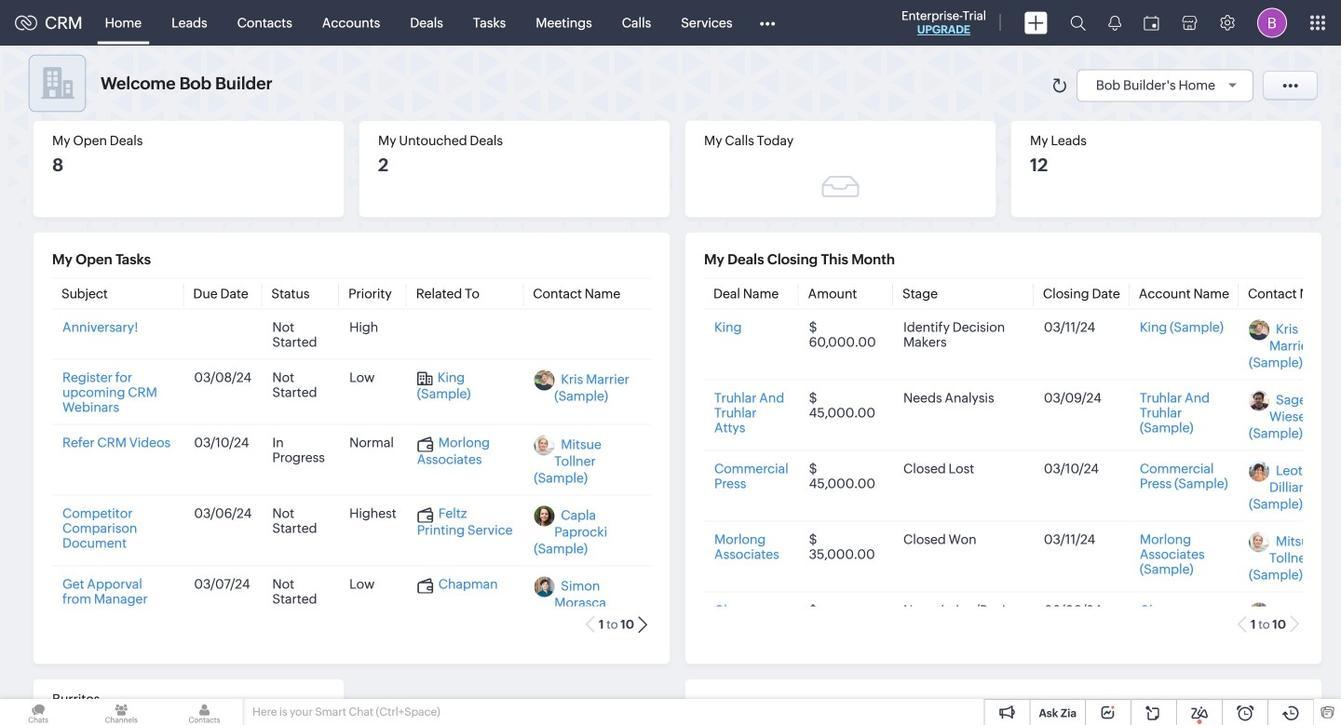 Task type: vqa. For each thing, say whether or not it's contained in the screenshot.
Create Menu image
yes



Task type: describe. For each thing, give the bounding box(es) containing it.
contacts image
[[166, 700, 243, 726]]

create menu image
[[1025, 12, 1048, 34]]

channels image
[[83, 700, 160, 726]]

Other Modules field
[[748, 8, 788, 38]]

chats image
[[0, 700, 77, 726]]

search image
[[1071, 15, 1086, 31]]

profile element
[[1247, 0, 1299, 45]]



Task type: locate. For each thing, give the bounding box(es) containing it.
create menu element
[[1014, 0, 1059, 45]]

signals element
[[1098, 0, 1133, 46]]

logo image
[[15, 15, 37, 30]]

calendar image
[[1144, 15, 1160, 30]]

profile image
[[1258, 8, 1288, 38]]

search element
[[1059, 0, 1098, 46]]

signals image
[[1109, 15, 1122, 31]]



